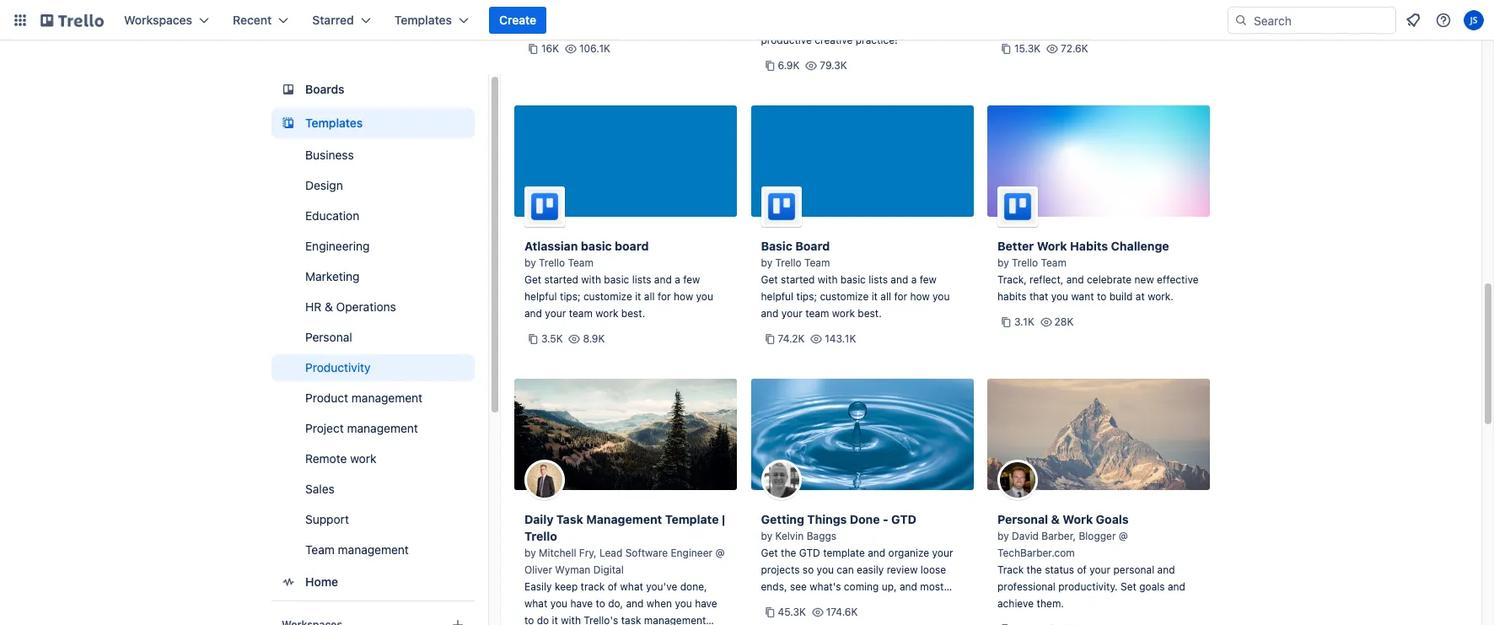 Task type: vqa. For each thing, say whether or not it's contained in the screenshot.
left what
yes



Task type: describe. For each thing, give the bounding box(es) containing it.
for inside atlassian basic board by trello team get started with basic lists and a few helpful tips; customize it all for how you and your team work best.
[[658, 290, 671, 303]]

goals
[[1140, 580, 1166, 593]]

Search field
[[1249, 8, 1396, 33]]

team inside atlassian basic board by trello team get started with basic lists and a few helpful tips; customize it all for how you and your team work best.
[[568, 256, 594, 269]]

see
[[790, 580, 807, 593]]

16k
[[542, 42, 559, 55]]

things
[[808, 512, 847, 526]]

track
[[998, 564, 1024, 576]]

getting things done - gtd by kelvin baggs get the gtd template and organize your projects so you can easily review loose ends, see what's coming up, and most important of all: get things done.
[[761, 512, 954, 610]]

you inside getting things done - gtd by kelvin baggs get the gtd template and organize your projects so you can easily review loose ends, see what's coming up, and most important of all: get things done.
[[817, 564, 834, 576]]

by inside getting things done - gtd by kelvin baggs get the gtd template and organize your projects so you can easily review loose ends, see what's coming up, and most important of all: get things done.
[[761, 530, 773, 542]]

mitchell
[[539, 547, 577, 559]]

you've
[[646, 580, 678, 593]]

best. inside atlassian basic board by trello team get started with basic lists and a few helpful tips; customize it all for how you and your team work best.
[[622, 307, 646, 320]]

review
[[887, 564, 918, 576]]

done
[[850, 512, 880, 526]]

helpful inside atlassian basic board by trello team get started with basic lists and a few helpful tips; customize it all for how you and your team work best.
[[525, 290, 557, 303]]

work inside "remote work" link
[[350, 451, 377, 466]]

-
[[883, 512, 889, 526]]

home image
[[278, 572, 299, 592]]

15.3k
[[1015, 42, 1041, 55]]

1 have from the left
[[571, 597, 593, 610]]

important
[[761, 597, 808, 610]]

with inside daily task management template | trello by mitchell fry, lead software engineer @ oliver wyman digital easily keep track of what you've done, what you have to do, and when you have to do it with trello's task manageme
[[561, 614, 581, 625]]

2 have from the left
[[695, 597, 718, 610]]

habits inside better work habits challenge by trello team track, reflect, and celebrate new effective habits that you want to build at work.
[[998, 290, 1027, 303]]

few inside basic board by trello team get started with basic lists and a few helpful tips; customize it all for how you and your team work best.
[[920, 273, 937, 286]]

work.
[[1148, 290, 1174, 303]]

project management link
[[272, 415, 475, 442]]

team down support
[[305, 542, 335, 557]]

personal
[[1114, 564, 1155, 576]]

starred
[[312, 13, 354, 27]]

education link
[[272, 202, 475, 229]]

design link
[[272, 172, 475, 199]]

wyman
[[555, 564, 591, 576]]

board
[[615, 239, 649, 253]]

status
[[1045, 564, 1075, 576]]

up,
[[882, 580, 897, 593]]

you inside atlassian basic board by trello team get started with basic lists and a few helpful tips; customize it all for how you and your team work best.
[[697, 290, 714, 303]]

professional
[[998, 580, 1056, 593]]

it inside daily task management template | trello by mitchell fry, lead software engineer @ oliver wyman digital easily keep track of what you've done, what you have to do, and when you have to do it with trello's task manageme
[[552, 614, 558, 625]]

home link
[[272, 567, 475, 597]]

basic
[[761, 239, 793, 253]]

you inside basic board by trello team get started with basic lists and a few helpful tips; customize it all for how you and your team work best.
[[933, 290, 950, 303]]

team inside basic board by trello team get started with basic lists and a few helpful tips; customize it all for how you and your team work best.
[[805, 256, 831, 269]]

hr & operations link
[[272, 294, 475, 321]]

productivity.
[[1059, 580, 1118, 593]]

home
[[305, 575, 338, 589]]

marketing link
[[272, 263, 475, 290]]

by inside basic board by trello team get started with basic lists and a few helpful tips; customize it all for how you and your team work best.
[[761, 256, 773, 269]]

trello team image for basic
[[761, 186, 802, 227]]

you inside better work habits challenge by trello team track, reflect, and celebrate new effective habits that you want to build at work.
[[1052, 290, 1069, 303]]

that
[[1030, 290, 1049, 303]]

what's
[[810, 580, 842, 593]]

trello inside atlassian basic board by trello team get started with basic lists and a few helpful tips; customize it all for how you and your team work best.
[[539, 256, 565, 269]]

proven
[[771, 0, 804, 13]]

8.9k
[[583, 332, 605, 345]]

sales link
[[272, 476, 475, 503]]

it inside basic board by trello team get started with basic lists and a few helpful tips; customize it all for how you and your team work best.
[[872, 290, 878, 303]]

templates inside dropdown button
[[395, 13, 452, 27]]

of inside personal & work goals by david barber, blogger @ techbarber.com track the status of your personal and professional productivity. set goals and achieve them.
[[1078, 564, 1087, 576]]

3.1k
[[1015, 316, 1035, 328]]

david barber, blogger @ techbarber.com image
[[998, 460, 1039, 500]]

create button
[[489, 7, 547, 34]]

hr & operations
[[305, 300, 396, 314]]

of inside daily task management template | trello by mitchell fry, lead software engineer @ oliver wyman digital easily keep track of what you've done, what you have to do, and when you have to do it with trello's task manageme
[[608, 580, 618, 593]]

hr
[[305, 300, 322, 314]]

management for product management
[[352, 391, 423, 405]]

recent
[[233, 13, 272, 27]]

remote
[[305, 451, 347, 466]]

79.3k
[[820, 59, 848, 72]]

with inside atlassian basic board by trello team get started with basic lists and a few helpful tips; customize it all for how you and your team work best.
[[582, 273, 602, 286]]

things
[[858, 597, 888, 610]]

task
[[557, 512, 584, 526]]

management
[[587, 512, 662, 526]]

digital
[[594, 564, 624, 576]]

track
[[581, 580, 605, 593]]

started inside atlassian basic board by trello team get started with basic lists and a few helpful tips; customize it all for how you and your team work best.
[[545, 273, 579, 286]]

tips; inside atlassian basic board by trello team get started with basic lists and a few helpful tips; customize it all for how you and your team work best.
[[560, 290, 581, 303]]

all:
[[823, 597, 837, 610]]

product
[[305, 391, 349, 405]]

support link
[[272, 506, 475, 533]]

habits
[[1071, 239, 1109, 253]]

creative
[[815, 34, 853, 46]]

basic inside basic board by trello team get started with basic lists and a few helpful tips; customize it all for how you and your team work best.
[[841, 273, 866, 286]]

started inside basic board by trello team get started with basic lists and a few helpful tips; customize it all for how you and your team work best.
[[781, 273, 815, 286]]

boards link
[[272, 74, 475, 105]]

most
[[921, 580, 944, 593]]

easily
[[857, 564, 884, 576]]

0 vertical spatial what
[[621, 580, 644, 593]]

management for project management
[[347, 421, 418, 435]]

celebrate
[[1088, 273, 1132, 286]]

team inside atlassian basic board by trello team get started with basic lists and a few helpful tips; customize it all for how you and your team work best.
[[569, 307, 593, 320]]

framework
[[807, 0, 857, 13]]

product management
[[305, 391, 423, 405]]

it inside atlassian basic board by trello team get started with basic lists and a few helpful tips; customize it all for how you and your team work best.
[[635, 290, 642, 303]]

them.
[[1037, 597, 1065, 610]]

do,
[[608, 597, 624, 610]]

kelvin
[[776, 530, 804, 542]]

fry,
[[579, 547, 597, 559]]

practice!
[[856, 34, 898, 46]]

basic down board
[[604, 273, 630, 286]]

set
[[1121, 580, 1137, 593]]

daily
[[525, 512, 554, 526]]

trello's
[[584, 614, 619, 625]]

@ inside daily task management template | trello by mitchell fry, lead software engineer @ oliver wyman digital easily keep track of what you've done, what you have to do, and when you have to do it with trello's task manageme
[[716, 547, 725, 559]]

barber,
[[1042, 530, 1077, 542]]

work inside better work habits challenge by trello team track, reflect, and celebrate new effective habits that you want to build at work.
[[1038, 239, 1068, 253]]

72.6k
[[1061, 42, 1089, 55]]

engineering link
[[272, 233, 475, 260]]

implementing
[[876, 0, 941, 13]]

and inside a proven framework for implementing crucial habits for a sustainable and productive creative practice!
[[910, 17, 927, 30]]

0 horizontal spatial what
[[525, 597, 548, 610]]

atlassian basic board by trello team get started with basic lists and a few helpful tips; customize it all for how you and your team work best.
[[525, 239, 714, 320]]

1 horizontal spatial gtd
[[892, 512, 917, 526]]

lists inside atlassian basic board by trello team get started with basic lists and a few helpful tips; customize it all for how you and your team work best.
[[632, 273, 652, 286]]

6.9k
[[778, 59, 800, 72]]

ends,
[[761, 580, 788, 593]]

challenge
[[1112, 239, 1170, 253]]

recent button
[[223, 7, 299, 34]]

tips; inside basic board by trello team get started with basic lists and a few helpful tips; customize it all for how you and your team work best.
[[797, 290, 818, 303]]

|
[[722, 512, 726, 526]]

open information menu image
[[1436, 12, 1453, 29]]



Task type: locate. For each thing, give the bounding box(es) containing it.
board
[[796, 239, 830, 253]]

1 lists from the left
[[632, 273, 652, 286]]

effective
[[1158, 273, 1199, 286]]

what up do,
[[621, 580, 644, 593]]

board image
[[278, 79, 299, 100]]

to left do
[[525, 614, 534, 625]]

project management
[[305, 421, 418, 435]]

your up 3.5k
[[545, 307, 566, 320]]

at
[[1136, 290, 1146, 303]]

projects
[[761, 564, 800, 576]]

personal inside personal & work goals by david barber, blogger @ techbarber.com track the status of your personal and professional productivity. set goals and achieve them.
[[998, 512, 1049, 526]]

0 horizontal spatial team
[[569, 307, 593, 320]]

1 horizontal spatial lists
[[869, 273, 888, 286]]

productivity
[[305, 360, 371, 375]]

2 few from the left
[[920, 273, 937, 286]]

basic left board
[[581, 239, 612, 253]]

team up 143.1k
[[806, 307, 830, 320]]

0 horizontal spatial best.
[[622, 307, 646, 320]]

by up track,
[[998, 256, 1010, 269]]

your
[[545, 307, 566, 320], [782, 307, 803, 320], [933, 547, 954, 559], [1090, 564, 1111, 576]]

0 vertical spatial of
[[1078, 564, 1087, 576]]

1 horizontal spatial personal
[[998, 512, 1049, 526]]

2 vertical spatial of
[[811, 597, 820, 610]]

templates button
[[384, 7, 479, 34]]

work inside atlassian basic board by trello team get started with basic lists and a few helpful tips; customize it all for how you and your team work best.
[[596, 307, 619, 320]]

0 horizontal spatial personal
[[305, 330, 352, 344]]

how inside atlassian basic board by trello team get started with basic lists and a few helpful tips; customize it all for how you and your team work best.
[[674, 290, 694, 303]]

trello inside daily task management template | trello by mitchell fry, lead software engineer @ oliver wyman digital easily keep track of what you've done, what you have to do, and when you have to do it with trello's task manageme
[[525, 529, 558, 543]]

helpful up 3.5k
[[525, 290, 557, 303]]

coming
[[844, 580, 879, 593]]

1 horizontal spatial team
[[806, 307, 830, 320]]

engineering
[[305, 239, 370, 253]]

to left do,
[[596, 597, 606, 610]]

get down atlassian
[[525, 273, 542, 286]]

support
[[305, 512, 349, 526]]

starred button
[[302, 7, 381, 34]]

so
[[803, 564, 814, 576]]

daily task management template | trello by mitchell fry, lead software engineer @ oliver wyman digital easily keep track of what you've done, what you have to do, and when you have to do it with trello's task manageme
[[525, 512, 726, 625]]

templates right "starred" dropdown button
[[395, 13, 452, 27]]

operations
[[336, 300, 396, 314]]

get inside basic board by trello team get started with basic lists and a few helpful tips; customize it all for how you and your team work best.
[[761, 273, 778, 286]]

when
[[647, 597, 672, 610]]

& for personal
[[1052, 512, 1060, 526]]

few
[[684, 273, 701, 286], [920, 273, 937, 286]]

1 vertical spatial habits
[[998, 290, 1027, 303]]

customize inside atlassian basic board by trello team get started with basic lists and a few helpful tips; customize it all for how you and your team work best.
[[584, 290, 633, 303]]

1 best. from the left
[[622, 307, 646, 320]]

david
[[1012, 530, 1039, 542]]

tips; up 74.2k
[[797, 290, 818, 303]]

trello down daily
[[525, 529, 558, 543]]

by down atlassian
[[525, 256, 536, 269]]

1 horizontal spatial how
[[911, 290, 930, 303]]

1 tips; from the left
[[560, 290, 581, 303]]

2 helpful from the left
[[761, 290, 794, 303]]

2 horizontal spatial it
[[872, 290, 878, 303]]

by inside daily task management template | trello by mitchell fry, lead software engineer @ oliver wyman digital easily keep track of what you've done, what you have to do, and when you have to do it with trello's task manageme
[[525, 547, 536, 559]]

customize up 8.9k
[[584, 290, 633, 303]]

lead
[[600, 547, 623, 559]]

0 vertical spatial @
[[1119, 530, 1129, 542]]

1 horizontal spatial &
[[1052, 512, 1060, 526]]

2 horizontal spatial with
[[818, 273, 838, 286]]

2 all from the left
[[881, 290, 892, 303]]

done.
[[890, 597, 917, 610]]

2 customize from the left
[[820, 290, 869, 303]]

0 horizontal spatial lists
[[632, 273, 652, 286]]

your inside atlassian basic board by trello team get started with basic lists and a few helpful tips; customize it all for how you and your team work best.
[[545, 307, 566, 320]]

reflect,
[[1030, 273, 1064, 286]]

create a workspace image
[[448, 618, 468, 625]]

lists inside basic board by trello team get started with basic lists and a few helpful tips; customize it all for how you and your team work best.
[[869, 273, 888, 286]]

started down board
[[781, 273, 815, 286]]

and inside daily task management template | trello by mitchell fry, lead software engineer @ oliver wyman digital easily keep track of what you've done, what you have to do, and when you have to do it with trello's task manageme
[[626, 597, 644, 610]]

2 horizontal spatial work
[[833, 307, 855, 320]]

by left 'david'
[[998, 530, 1010, 542]]

0 notifications image
[[1404, 10, 1424, 30]]

team
[[569, 307, 593, 320], [806, 307, 830, 320]]

gtd up so
[[800, 547, 821, 559]]

0 horizontal spatial customize
[[584, 290, 633, 303]]

achieve
[[998, 597, 1035, 610]]

software
[[626, 547, 668, 559]]

0 horizontal spatial trello team image
[[761, 186, 802, 227]]

0 horizontal spatial it
[[552, 614, 558, 625]]

1 horizontal spatial few
[[920, 273, 937, 286]]

to
[[1098, 290, 1107, 303], [596, 597, 606, 610], [525, 614, 534, 625]]

mitchell fry, lead software engineer @ oliver wyman digital image
[[525, 460, 565, 500]]

have down 'track'
[[571, 597, 593, 610]]

0 horizontal spatial started
[[545, 273, 579, 286]]

0 horizontal spatial habits
[[796, 17, 825, 30]]

your inside basic board by trello team get started with basic lists and a few helpful tips; customize it all for how you and your team work best.
[[782, 307, 803, 320]]

28k
[[1055, 316, 1074, 328]]

& right 'hr'
[[325, 300, 333, 314]]

personal up 'david'
[[998, 512, 1049, 526]]

templates inside 'link'
[[305, 116, 363, 130]]

trello team image
[[525, 186, 565, 227]]

management down productivity link
[[352, 391, 423, 405]]

106.1k
[[580, 42, 611, 55]]

habits down track,
[[998, 290, 1027, 303]]

customize up 143.1k
[[820, 290, 869, 303]]

with right do
[[561, 614, 581, 625]]

search image
[[1235, 13, 1249, 27]]

@ down goals
[[1119, 530, 1129, 542]]

by inside atlassian basic board by trello team get started with basic lists and a few helpful tips; customize it all for how you and your team work best.
[[525, 256, 536, 269]]

and
[[910, 17, 927, 30], [655, 273, 672, 286], [891, 273, 909, 286], [1067, 273, 1085, 286], [525, 307, 542, 320], [761, 307, 779, 320], [868, 547, 886, 559], [1158, 564, 1176, 576], [900, 580, 918, 593], [1168, 580, 1186, 593], [626, 597, 644, 610]]

work up barber,
[[1063, 512, 1094, 526]]

of up do,
[[608, 580, 618, 593]]

0 horizontal spatial to
[[525, 614, 534, 625]]

team down atlassian
[[568, 256, 594, 269]]

a inside basic board by trello team get started with basic lists and a few helpful tips; customize it all for how you and your team work best.
[[912, 273, 917, 286]]

1 vertical spatial &
[[1052, 512, 1060, 526]]

management for team management
[[338, 542, 409, 557]]

1 horizontal spatial a
[[844, 17, 850, 30]]

by down basic on the top of the page
[[761, 256, 773, 269]]

kelvin baggs image
[[761, 460, 802, 500]]

the down kelvin
[[781, 547, 797, 559]]

2 horizontal spatial a
[[912, 273, 917, 286]]

by inside better work habits challenge by trello team track, reflect, and celebrate new effective habits that you want to build at work.
[[998, 256, 1010, 269]]

your inside personal & work goals by david barber, blogger @ techbarber.com track the status of your personal and professional productivity. set goals and achieve them.
[[1090, 564, 1111, 576]]

team
[[568, 256, 594, 269], [805, 256, 831, 269], [1042, 256, 1067, 269], [305, 542, 335, 557]]

trello down better at the top right of page
[[1012, 256, 1039, 269]]

easily
[[525, 580, 552, 593]]

work down project management
[[350, 451, 377, 466]]

helpful
[[525, 290, 557, 303], [761, 290, 794, 303]]

design
[[305, 178, 343, 192]]

trello inside basic board by trello team get started with basic lists and a few helpful tips; customize it all for how you and your team work best.
[[776, 256, 802, 269]]

team down board
[[805, 256, 831, 269]]

0 horizontal spatial the
[[781, 547, 797, 559]]

1 vertical spatial work
[[1063, 512, 1094, 526]]

remote work
[[305, 451, 377, 466]]

templates up business
[[305, 116, 363, 130]]

what
[[621, 580, 644, 593], [525, 597, 548, 610]]

habits inside a proven framework for implementing crucial habits for a sustainable and productive creative practice!
[[796, 17, 825, 30]]

1 horizontal spatial of
[[811, 597, 820, 610]]

your up productivity.
[[1090, 564, 1111, 576]]

2 tips; from the left
[[797, 290, 818, 303]]

your up 74.2k
[[782, 307, 803, 320]]

1 vertical spatial management
[[347, 421, 418, 435]]

gtd right the -
[[892, 512, 917, 526]]

1 all from the left
[[644, 290, 655, 303]]

0 vertical spatial the
[[781, 547, 797, 559]]

trello
[[539, 256, 565, 269], [776, 256, 802, 269], [1012, 256, 1039, 269], [525, 529, 558, 543]]

you
[[697, 290, 714, 303], [933, 290, 950, 303], [1052, 290, 1069, 303], [817, 564, 834, 576], [551, 597, 568, 610], [675, 597, 692, 610]]

1 horizontal spatial it
[[635, 290, 642, 303]]

0 horizontal spatial all
[[644, 290, 655, 303]]

1 horizontal spatial started
[[781, 273, 815, 286]]

what down easily
[[525, 597, 548, 610]]

with
[[582, 273, 602, 286], [818, 273, 838, 286], [561, 614, 581, 625]]

team inside basic board by trello team get started with basic lists and a few helpful tips; customize it all for how you and your team work best.
[[806, 307, 830, 320]]

personal
[[305, 330, 352, 344], [998, 512, 1049, 526]]

0 horizontal spatial a
[[675, 273, 681, 286]]

1 vertical spatial personal
[[998, 512, 1049, 526]]

best. inside basic board by trello team get started with basic lists and a few helpful tips; customize it all for how you and your team work best.
[[858, 307, 882, 320]]

1 team from the left
[[569, 307, 593, 320]]

management down product management link on the left of page
[[347, 421, 418, 435]]

and inside better work habits challenge by trello team track, reflect, and celebrate new effective habits that you want to build at work.
[[1067, 273, 1085, 286]]

get up projects
[[761, 547, 778, 559]]

0 vertical spatial gtd
[[892, 512, 917, 526]]

loose
[[921, 564, 947, 576]]

2 team from the left
[[806, 307, 830, 320]]

personal up productivity at the left bottom of page
[[305, 330, 352, 344]]

best.
[[622, 307, 646, 320], [858, 307, 882, 320]]

0 horizontal spatial of
[[608, 580, 618, 593]]

0 horizontal spatial tips;
[[560, 290, 581, 303]]

1 horizontal spatial tips;
[[797, 290, 818, 303]]

to inside better work habits challenge by trello team track, reflect, and celebrate new effective habits that you want to build at work.
[[1098, 290, 1107, 303]]

1 horizontal spatial all
[[881, 290, 892, 303]]

1 vertical spatial to
[[596, 597, 606, 610]]

1 horizontal spatial @
[[1119, 530, 1129, 542]]

get down basic on the top of the page
[[761, 273, 778, 286]]

0 horizontal spatial gtd
[[800, 547, 821, 559]]

1 horizontal spatial trello team image
[[998, 186, 1039, 227]]

&
[[325, 300, 333, 314], [1052, 512, 1060, 526]]

of inside getting things done - gtd by kelvin baggs get the gtd template and organize your projects so you can easily review loose ends, see what's coming up, and most important of all: get things done.
[[811, 597, 820, 610]]

@ inside personal & work goals by david barber, blogger @ techbarber.com track the status of your personal and professional productivity. set goals and achieve them.
[[1119, 530, 1129, 542]]

team up "reflect,"
[[1042, 256, 1067, 269]]

work inside basic board by trello team get started with basic lists and a few helpful tips; customize it all for how you and your team work best.
[[833, 307, 855, 320]]

get inside getting things done - gtd by kelvin baggs get the gtd template and organize your projects so you can easily review loose ends, see what's coming up, and most important of all: get things done.
[[761, 547, 778, 559]]

the inside getting things done - gtd by kelvin baggs get the gtd template and organize your projects so you can easily review loose ends, see what's coming up, and most important of all: get things done.
[[781, 547, 797, 559]]

0 vertical spatial to
[[1098, 290, 1107, 303]]

2 best. from the left
[[858, 307, 882, 320]]

1 horizontal spatial habits
[[998, 290, 1027, 303]]

workspaces
[[124, 13, 192, 27]]

work inside personal & work goals by david barber, blogger @ techbarber.com track the status of your personal and professional productivity. set goals and achieve them.
[[1063, 512, 1094, 526]]

1 horizontal spatial customize
[[820, 290, 869, 303]]

1 few from the left
[[684, 273, 701, 286]]

all inside basic board by trello team get started with basic lists and a few helpful tips; customize it all for how you and your team work best.
[[881, 290, 892, 303]]

better work habits challenge by trello team track, reflect, and celebrate new effective habits that you want to build at work.
[[998, 239, 1199, 303]]

all
[[644, 290, 655, 303], [881, 290, 892, 303]]

trello inside better work habits challenge by trello team track, reflect, and celebrate new effective habits that you want to build at work.
[[1012, 256, 1039, 269]]

0 vertical spatial management
[[352, 391, 423, 405]]

work up "reflect,"
[[1038, 239, 1068, 253]]

trello down basic on the top of the page
[[776, 256, 802, 269]]

template board image
[[278, 113, 299, 133]]

trello team image for better
[[998, 186, 1039, 227]]

work up 143.1k
[[833, 307, 855, 320]]

trello team image up better at the top right of page
[[998, 186, 1039, 227]]

gtd
[[892, 512, 917, 526], [800, 547, 821, 559]]

have
[[571, 597, 593, 610], [695, 597, 718, 610]]

1 horizontal spatial have
[[695, 597, 718, 610]]

of left all:
[[811, 597, 820, 610]]

74.2k
[[778, 332, 805, 345]]

marketing
[[305, 269, 360, 283]]

0 horizontal spatial &
[[325, 300, 333, 314]]

helpful up 74.2k
[[761, 290, 794, 303]]

management down support link
[[338, 542, 409, 557]]

with down board
[[818, 273, 838, 286]]

productive
[[761, 34, 812, 46]]

trello down atlassian
[[539, 256, 565, 269]]

0 horizontal spatial helpful
[[525, 290, 557, 303]]

trello team image
[[761, 186, 802, 227], [998, 186, 1039, 227]]

primary element
[[0, 0, 1495, 40]]

done,
[[681, 580, 707, 593]]

2 trello team image from the left
[[998, 186, 1039, 227]]

0 vertical spatial &
[[325, 300, 333, 314]]

a inside a proven framework for implementing crucial habits for a sustainable and productive creative practice!
[[844, 17, 850, 30]]

2 vertical spatial to
[[525, 614, 534, 625]]

getting
[[761, 512, 805, 526]]

1 vertical spatial the
[[1027, 564, 1043, 576]]

1 how from the left
[[674, 290, 694, 303]]

customize inside basic board by trello team get started with basic lists and a few helpful tips; customize it all for how you and your team work best.
[[820, 290, 869, 303]]

2 how from the left
[[911, 290, 930, 303]]

workspaces button
[[114, 7, 219, 34]]

basic board by trello team get started with basic lists and a few helpful tips; customize it all for how you and your team work best.
[[761, 239, 950, 320]]

the inside personal & work goals by david barber, blogger @ techbarber.com track the status of your personal and professional productivity. set goals and achieve them.
[[1027, 564, 1043, 576]]

tips; up 3.5k
[[560, 290, 581, 303]]

work up 8.9k
[[596, 307, 619, 320]]

1 helpful from the left
[[525, 290, 557, 303]]

team up 8.9k
[[569, 307, 593, 320]]

1 vertical spatial what
[[525, 597, 548, 610]]

how inside basic board by trello team get started with basic lists and a few helpful tips; customize it all for how you and your team work best.
[[911, 290, 930, 303]]

by inside personal & work goals by david barber, blogger @ techbarber.com track the status of your personal and professional productivity. set goals and achieve them.
[[998, 530, 1010, 542]]

2 vertical spatial management
[[338, 542, 409, 557]]

0 horizontal spatial how
[[674, 290, 694, 303]]

1 horizontal spatial what
[[621, 580, 644, 593]]

back to home image
[[40, 7, 104, 34]]

team management
[[305, 542, 409, 557]]

174.6k
[[827, 606, 858, 618]]

0 horizontal spatial with
[[561, 614, 581, 625]]

personal for personal & work goals by david barber, blogger @ techbarber.com track the status of your personal and professional productivity. set goals and achieve them.
[[998, 512, 1049, 526]]

the
[[781, 547, 797, 559], [1027, 564, 1043, 576]]

of
[[1078, 564, 1087, 576], [608, 580, 618, 593], [811, 597, 820, 610]]

do
[[537, 614, 549, 625]]

template
[[824, 547, 865, 559]]

2 started from the left
[[781, 273, 815, 286]]

1 horizontal spatial to
[[596, 597, 606, 610]]

1 customize from the left
[[584, 290, 633, 303]]

the down techbarber.com
[[1027, 564, 1043, 576]]

0 horizontal spatial @
[[716, 547, 725, 559]]

0 vertical spatial work
[[1038, 239, 1068, 253]]

a
[[844, 17, 850, 30], [675, 273, 681, 286], [912, 273, 917, 286]]

& inside personal & work goals by david barber, blogger @ techbarber.com track the status of your personal and professional productivity. set goals and achieve them.
[[1052, 512, 1060, 526]]

oliver
[[525, 564, 553, 576]]

of up productivity.
[[1078, 564, 1087, 576]]

& for hr
[[325, 300, 333, 314]]

productivity link
[[272, 354, 475, 381]]

product management link
[[272, 385, 475, 412]]

by left kelvin
[[761, 530, 773, 542]]

basic up 143.1k
[[841, 273, 866, 286]]

have down done,
[[695, 597, 718, 610]]

team inside better work habits challenge by trello team track, reflect, and celebrate new effective habits that you want to build at work.
[[1042, 256, 1067, 269]]

a inside atlassian basic board by trello team get started with basic lists and a few helpful tips; customize it all for how you and your team work best.
[[675, 273, 681, 286]]

for
[[860, 0, 873, 13], [828, 17, 841, 30], [658, 290, 671, 303], [895, 290, 908, 303]]

2 lists from the left
[[869, 273, 888, 286]]

habits down framework
[[796, 17, 825, 30]]

2 horizontal spatial to
[[1098, 290, 1107, 303]]

1 horizontal spatial work
[[596, 307, 619, 320]]

1 horizontal spatial the
[[1027, 564, 1043, 576]]

1 vertical spatial templates
[[305, 116, 363, 130]]

0 vertical spatial habits
[[796, 17, 825, 30]]

1 vertical spatial @
[[716, 547, 725, 559]]

to down celebrate
[[1098, 290, 1107, 303]]

few inside atlassian basic board by trello team get started with basic lists and a few helpful tips; customize it all for how you and your team work best.
[[684, 273, 701, 286]]

1 horizontal spatial best.
[[858, 307, 882, 320]]

create
[[499, 13, 537, 27]]

with inside basic board by trello team get started with basic lists and a few helpful tips; customize it all for how you and your team work best.
[[818, 273, 838, 286]]

for inside basic board by trello team get started with basic lists and a few helpful tips; customize it all for how you and your team work best.
[[895, 290, 908, 303]]

keep
[[555, 580, 578, 593]]

trello team image up basic on the top of the page
[[761, 186, 802, 227]]

1 horizontal spatial with
[[582, 273, 602, 286]]

0 horizontal spatial have
[[571, 597, 593, 610]]

0 vertical spatial personal
[[305, 330, 352, 344]]

1 trello team image from the left
[[761, 186, 802, 227]]

helpful inside basic board by trello team get started with basic lists and a few helpful tips; customize it all for how you and your team work best.
[[761, 290, 794, 303]]

engineer
[[671, 547, 713, 559]]

all inside atlassian basic board by trello team get started with basic lists and a few helpful tips; customize it all for how you and your team work best.
[[644, 290, 655, 303]]

1 started from the left
[[545, 273, 579, 286]]

a
[[761, 0, 768, 13]]

0 horizontal spatial few
[[684, 273, 701, 286]]

tips;
[[560, 290, 581, 303], [797, 290, 818, 303]]

1 vertical spatial of
[[608, 580, 618, 593]]

2 horizontal spatial of
[[1078, 564, 1087, 576]]

with up 8.9k
[[582, 273, 602, 286]]

1 vertical spatial gtd
[[800, 547, 821, 559]]

& up barber,
[[1052, 512, 1060, 526]]

want
[[1072, 290, 1095, 303]]

jacob simon (jacobsimon16) image
[[1465, 10, 1485, 30]]

your inside getting things done - gtd by kelvin baggs get the gtd template and organize your projects so you can easily review loose ends, see what's coming up, and most important of all: get things done.
[[933, 547, 954, 559]]

task
[[622, 614, 642, 625]]

by up 'oliver'
[[525, 547, 536, 559]]

@ right engineer
[[716, 547, 725, 559]]

1 horizontal spatial helpful
[[761, 290, 794, 303]]

started down atlassian
[[545, 273, 579, 286]]

can
[[837, 564, 854, 576]]

personal for personal
[[305, 330, 352, 344]]

0 horizontal spatial templates
[[305, 116, 363, 130]]

crucial
[[761, 17, 793, 30]]

0 vertical spatial templates
[[395, 13, 452, 27]]

your up loose on the bottom right of the page
[[933, 547, 954, 559]]

get inside atlassian basic board by trello team get started with basic lists and a few helpful tips; customize it all for how you and your team work best.
[[525, 273, 542, 286]]

1 horizontal spatial templates
[[395, 13, 452, 27]]

0 horizontal spatial work
[[350, 451, 377, 466]]



